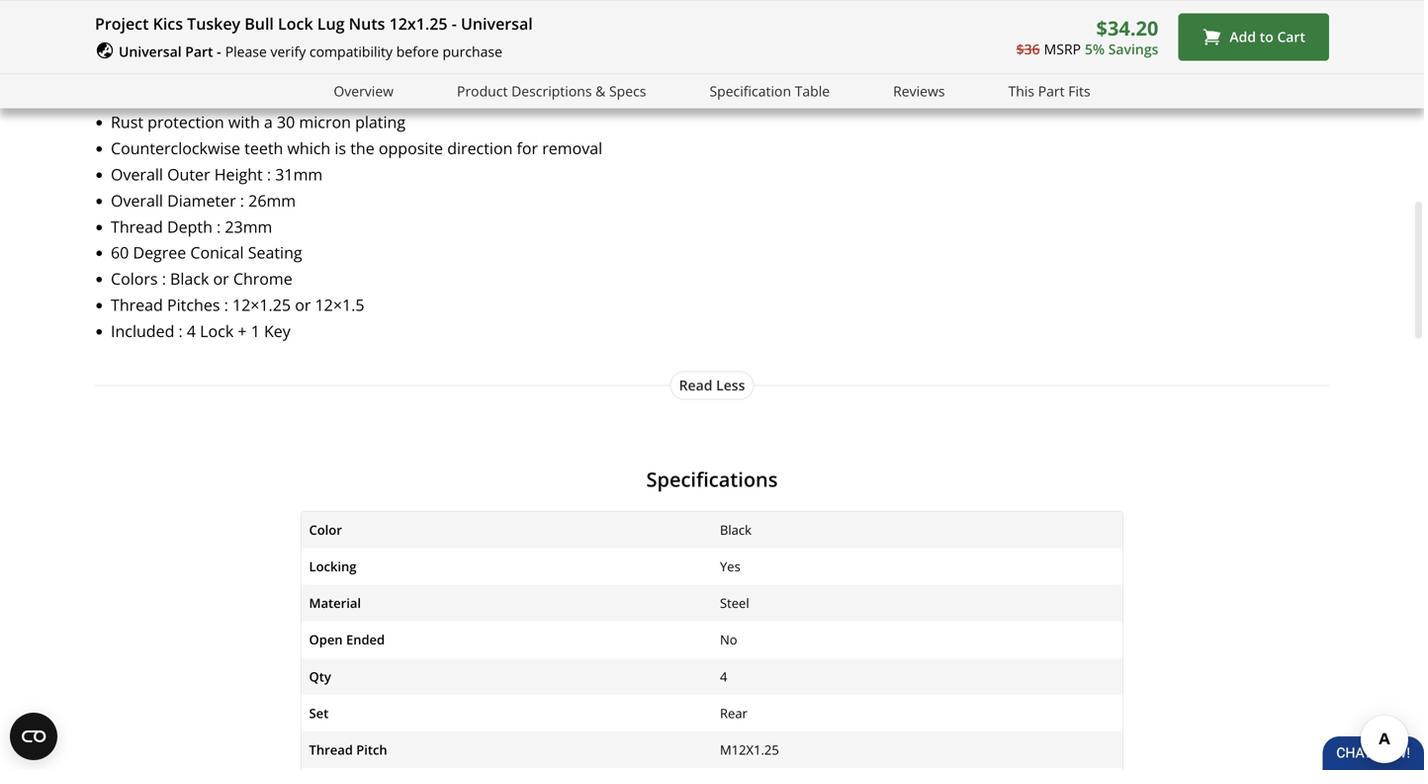 Task type: vqa. For each thing, say whether or not it's contained in the screenshot.
2nd Overall
yes



Task type: locate. For each thing, give the bounding box(es) containing it.
1 horizontal spatial material
[[309, 595, 361, 613]]

excellent
[[95, 7, 161, 28]]

is
[[315, 33, 326, 54], [335, 138, 346, 159]]

30 up teeth
[[277, 112, 295, 133]]

lock up verify
[[278, 13, 313, 34]]

with
[[369, 59, 401, 81], [228, 112, 260, 133]]

$34.20
[[1097, 14, 1159, 42]]

or down "conical"
[[213, 268, 229, 290]]

a
[[330, 33, 339, 54], [264, 112, 273, 133]]

diameter
[[167, 190, 236, 211]]

locks
[[440, 59, 477, 81]]

1 vertical spatial overall
[[111, 190, 163, 211]]

material inside excellent durability super hard material scm435 forged! has an anti-rust effect 30 microns thick. counterclockwise (detaching) is a slippery shape and strongly suppresses the theft by grabbing by pliers. truly make you wheels theft proof! comes with four locks and one key. material : cold forged scm435 rust protection with a 30 micron plating counterclockwise teeth which is the opposite direction for removal overall outer height : 31mm overall diameter : 26mm thread depth : 23mm 60 degree conical seating colors : black or chrome thread pitches : 12×1.25 or 12×1.5 included : 4 lock + 1 key
[[111, 85, 172, 107]]

1 horizontal spatial or
[[295, 294, 311, 316]]

project kics tuskey bull lock lug nuts 12x1.25 - universal
[[95, 13, 533, 34]]

or left the 12×1.5
[[295, 294, 311, 316]]

0 vertical spatial 30
[[682, 7, 700, 28]]

0 horizontal spatial the
[[351, 138, 375, 159]]

23mm
[[225, 216, 272, 237]]

and
[[454, 33, 483, 54], [481, 59, 509, 81]]

31mm
[[275, 164, 323, 185]]

0 horizontal spatial -
[[217, 42, 221, 61]]

rust
[[602, 7, 632, 28]]

seating
[[248, 242, 302, 263]]

1 vertical spatial with
[[228, 112, 260, 133]]

a up comes
[[330, 33, 339, 54]]

universal down kics
[[119, 42, 182, 61]]

by down microns
[[706, 33, 723, 54]]

1 vertical spatial a
[[264, 112, 273, 133]]

height
[[214, 164, 263, 185]]

material down you
[[111, 85, 172, 107]]

1 vertical spatial or
[[295, 294, 311, 316]]

: left cold
[[176, 85, 180, 107]]

included
[[111, 320, 175, 342]]

and up product
[[481, 59, 509, 81]]

1 horizontal spatial -
[[452, 13, 457, 34]]

: down degree
[[162, 268, 166, 290]]

with down 'forged'
[[228, 112, 260, 133]]

is down 'hard'
[[315, 33, 326, 54]]

0 vertical spatial scm435
[[391, 7, 451, 28]]

12×1.25
[[233, 294, 291, 316]]

shape
[[406, 33, 450, 54]]

2 vertical spatial thread
[[309, 742, 353, 760]]

universal up purchase
[[461, 13, 533, 34]]

by down thick.
[[797, 33, 815, 54]]

4 down no
[[720, 668, 728, 686]]

product
[[457, 81, 508, 100]]

0 horizontal spatial material
[[111, 85, 172, 107]]

counterclockwise up you
[[95, 33, 225, 54]]

0 horizontal spatial black
[[170, 268, 209, 290]]

lock
[[278, 13, 313, 34], [200, 320, 234, 342]]

0 vertical spatial with
[[369, 59, 401, 81]]

the down effect
[[638, 33, 662, 54]]

material down 'locking'
[[309, 595, 361, 613]]

0 vertical spatial universal
[[461, 13, 533, 34]]

a up teeth
[[264, 112, 273, 133]]

key
[[264, 320, 291, 342]]

proof!
[[266, 59, 311, 81]]

with down slippery
[[369, 59, 401, 81]]

thread down set
[[309, 742, 353, 760]]

theft up 'forged'
[[226, 59, 262, 81]]

1 vertical spatial black
[[720, 521, 752, 539]]

1 vertical spatial material
[[309, 595, 361, 613]]

pitches
[[167, 294, 220, 316]]

counterclockwise down protection
[[111, 138, 240, 159]]

30 right effect
[[682, 7, 700, 28]]

part left the fits
[[1039, 81, 1065, 100]]

- left please
[[217, 42, 221, 61]]

0 vertical spatial counterclockwise
[[95, 33, 225, 54]]

pliers.
[[819, 33, 863, 54]]

m12x1.25
[[720, 742, 780, 760]]

set
[[309, 705, 329, 723]]

1 vertical spatial -
[[217, 42, 221, 61]]

5%
[[1086, 40, 1105, 59]]

lug
[[317, 13, 345, 34]]

2 overall from the top
[[111, 190, 163, 211]]

black up yes
[[720, 521, 752, 539]]

open ended
[[309, 631, 385, 649]]

rust
[[111, 112, 144, 133]]

thread
[[111, 216, 163, 237], [111, 294, 163, 316], [309, 742, 353, 760]]

this part fits
[[1009, 81, 1091, 100]]

1 horizontal spatial is
[[335, 138, 346, 159]]

the
[[638, 33, 662, 54], [351, 138, 375, 159]]

4
[[187, 320, 196, 342], [720, 668, 728, 686]]

durability
[[165, 7, 235, 28]]

opposite
[[379, 138, 443, 159]]

is down the micron
[[335, 138, 346, 159]]

add to cart button
[[1179, 13, 1330, 61]]

black inside excellent durability super hard material scm435 forged! has an anti-rust effect 30 microns thick. counterclockwise (detaching) is a slippery shape and strongly suppresses the theft by grabbing by pliers. truly make you wheels theft proof! comes with four locks and one key. material : cold forged scm435 rust protection with a 30 micron plating counterclockwise teeth which is the opposite direction for removal overall outer height : 31mm overall diameter : 26mm thread depth : 23mm 60 degree conical seating colors : black or chrome thread pitches : 12×1.25 or 12×1.5 included : 4 lock + 1 key
[[170, 268, 209, 290]]

1 horizontal spatial universal
[[461, 13, 533, 34]]

by
[[706, 33, 723, 54], [797, 33, 815, 54]]

0 vertical spatial -
[[452, 13, 457, 34]]

msrp
[[1045, 40, 1082, 59]]

0 vertical spatial or
[[213, 268, 229, 290]]

: up "conical"
[[217, 216, 221, 237]]

thread down colors at the top
[[111, 294, 163, 316]]

rear
[[720, 705, 748, 723]]

1 horizontal spatial 4
[[720, 668, 728, 686]]

: down height
[[240, 190, 244, 211]]

0 horizontal spatial by
[[706, 33, 723, 54]]

1 horizontal spatial the
[[638, 33, 662, 54]]

0 horizontal spatial part
[[185, 42, 213, 61]]

overall left outer
[[111, 164, 163, 185]]

0 vertical spatial theft
[[666, 33, 701, 54]]

material
[[111, 85, 172, 107], [309, 595, 361, 613]]

0 vertical spatial and
[[454, 33, 483, 54]]

30
[[682, 7, 700, 28], [277, 112, 295, 133]]

1 vertical spatial is
[[335, 138, 346, 159]]

26mm
[[249, 190, 296, 211]]

1 vertical spatial part
[[1039, 81, 1065, 100]]

2 by from the left
[[797, 33, 815, 54]]

less
[[717, 376, 746, 395]]

overall
[[111, 164, 163, 185], [111, 190, 163, 211]]

0 horizontal spatial a
[[264, 112, 273, 133]]

0 vertical spatial overall
[[111, 164, 163, 185]]

0 horizontal spatial theft
[[226, 59, 262, 81]]

part
[[185, 42, 213, 61], [1039, 81, 1065, 100]]

0 vertical spatial the
[[638, 33, 662, 54]]

comes
[[315, 59, 365, 81]]

- right shape
[[452, 13, 457, 34]]

part down tuskey at the top
[[185, 42, 213, 61]]

0 horizontal spatial 30
[[277, 112, 295, 133]]

yes
[[720, 558, 741, 576]]

0 horizontal spatial with
[[228, 112, 260, 133]]

$34.20 $36 msrp 5% savings
[[1017, 14, 1159, 59]]

reviews link
[[894, 80, 946, 102]]

nuts
[[349, 13, 385, 34]]

please
[[225, 42, 267, 61]]

excellent durability super hard material scm435 forged! has an anti-rust effect 30 microns thick. counterclockwise (detaching) is a slippery shape and strongly suppresses the theft by grabbing by pliers. truly make you wheels theft proof! comes with four locks and one key. material : cold forged scm435 rust protection with a 30 micron plating counterclockwise teeth which is the opposite direction for removal overall outer height : 31mm overall diameter : 26mm thread depth : 23mm 60 degree conical seating colors : black or chrome thread pitches : 12×1.25 or 12×1.5 included : 4 lock + 1 key
[[95, 7, 904, 342]]

1 horizontal spatial part
[[1039, 81, 1065, 100]]

4 down pitches
[[187, 320, 196, 342]]

0 vertical spatial black
[[170, 268, 209, 290]]

colors
[[111, 268, 158, 290]]

0 vertical spatial 4
[[187, 320, 196, 342]]

open
[[309, 631, 343, 649]]

no
[[720, 631, 738, 649]]

and up locks
[[454, 33, 483, 54]]

theft down effect
[[666, 33, 701, 54]]

lock inside excellent durability super hard material scm435 forged! has an anti-rust effect 30 microns thick. counterclockwise (detaching) is a slippery shape and strongly suppresses the theft by grabbing by pliers. truly make you wheels theft proof! comes with four locks and one key. material : cold forged scm435 rust protection with a 30 micron plating counterclockwise teeth which is the opposite direction for removal overall outer height : 31mm overall diameter : 26mm thread depth : 23mm 60 degree conical seating colors : black or chrome thread pitches : 12×1.25 or 12×1.5 included : 4 lock + 1 key
[[200, 320, 234, 342]]

an
[[547, 7, 565, 28]]

overall up 60 at top
[[111, 190, 163, 211]]

scm435 up the micron
[[277, 85, 337, 107]]

1 horizontal spatial lock
[[278, 13, 313, 34]]

lock left the '+'
[[200, 320, 234, 342]]

0 horizontal spatial scm435
[[277, 85, 337, 107]]

0 vertical spatial part
[[185, 42, 213, 61]]

-
[[452, 13, 457, 34], [217, 42, 221, 61]]

overview link
[[334, 80, 394, 102]]

1 vertical spatial universal
[[119, 42, 182, 61]]

scm435 up shape
[[391, 7, 451, 28]]

1 vertical spatial lock
[[200, 320, 234, 342]]

1 vertical spatial 4
[[720, 668, 728, 686]]

fits
[[1069, 81, 1091, 100]]

0 vertical spatial is
[[315, 33, 326, 54]]

1 horizontal spatial a
[[330, 33, 339, 54]]

0 vertical spatial material
[[111, 85, 172, 107]]

12×1.5
[[315, 294, 365, 316]]

0 horizontal spatial 4
[[187, 320, 196, 342]]

1 horizontal spatial theft
[[666, 33, 701, 54]]

cart
[[1278, 27, 1306, 46]]

the down plating
[[351, 138, 375, 159]]

black up pitches
[[170, 268, 209, 290]]

0 horizontal spatial lock
[[200, 320, 234, 342]]

outer
[[167, 164, 210, 185]]

1 vertical spatial counterclockwise
[[111, 138, 240, 159]]

(detaching)
[[229, 33, 311, 54]]

thread up 60 at top
[[111, 216, 163, 237]]

micron
[[299, 112, 351, 133]]

1 vertical spatial the
[[351, 138, 375, 159]]

which
[[287, 138, 331, 159]]

tuskey
[[187, 13, 241, 34]]

:
[[176, 85, 180, 107], [267, 164, 271, 185], [240, 190, 244, 211], [217, 216, 221, 237], [162, 268, 166, 290], [224, 294, 228, 316], [179, 320, 183, 342]]

1 horizontal spatial by
[[797, 33, 815, 54]]

1 vertical spatial and
[[481, 59, 509, 81]]



Task type: describe. For each thing, give the bounding box(es) containing it.
1 horizontal spatial black
[[720, 521, 752, 539]]

specification
[[710, 81, 792, 100]]

conical
[[190, 242, 244, 263]]

chrome
[[233, 268, 293, 290]]

purchase
[[443, 42, 503, 61]]

table
[[795, 81, 830, 100]]

suppresses
[[550, 33, 634, 54]]

plating
[[355, 112, 406, 133]]

wheels
[[171, 59, 222, 81]]

you
[[140, 59, 167, 81]]

strongly
[[487, 33, 546, 54]]

qty
[[309, 668, 331, 686]]

1 vertical spatial 30
[[277, 112, 295, 133]]

add
[[1230, 27, 1257, 46]]

12x1.25
[[390, 13, 448, 34]]

60
[[111, 242, 129, 263]]

1 horizontal spatial scm435
[[391, 7, 451, 28]]

1 vertical spatial theft
[[226, 59, 262, 81]]

has
[[514, 7, 542, 28]]

+
[[238, 320, 247, 342]]

kics
[[153, 13, 183, 34]]

cold
[[184, 85, 217, 107]]

0 vertical spatial a
[[330, 33, 339, 54]]

$36
[[1017, 40, 1041, 59]]

to
[[1260, 27, 1274, 46]]

part for this
[[1039, 81, 1065, 100]]

: down pitches
[[179, 320, 183, 342]]

make
[[95, 59, 136, 81]]

1 by from the left
[[706, 33, 723, 54]]

removal
[[543, 138, 603, 159]]

4 inside excellent durability super hard material scm435 forged! has an anti-rust effect 30 microns thick. counterclockwise (detaching) is a slippery shape and strongly suppresses the theft by grabbing by pliers. truly make you wheels theft proof! comes with four locks and one key. material : cold forged scm435 rust protection with a 30 micron plating counterclockwise teeth which is the opposite direction for removal overall outer height : 31mm overall diameter : 26mm thread depth : 23mm 60 degree conical seating colors : black or chrome thread pitches : 12×1.25 or 12×1.5 included : 4 lock + 1 key
[[187, 320, 196, 342]]

: up 26mm
[[267, 164, 271, 185]]

add to cart
[[1230, 27, 1306, 46]]

open widget image
[[10, 713, 57, 761]]

: right pitches
[[224, 294, 228, 316]]

0 horizontal spatial universal
[[119, 42, 182, 61]]

read less
[[679, 376, 746, 395]]

material
[[325, 7, 387, 28]]

specification table
[[710, 81, 830, 100]]

microns
[[704, 7, 763, 28]]

product descriptions & specs link
[[457, 80, 647, 102]]

specifications
[[647, 466, 778, 493]]

effect
[[636, 7, 678, 28]]

grabbing
[[727, 33, 793, 54]]

depth
[[167, 216, 213, 237]]

bull
[[245, 13, 274, 34]]

direction
[[447, 138, 513, 159]]

1 horizontal spatial 30
[[682, 7, 700, 28]]

locking
[[309, 558, 357, 576]]

anti-
[[569, 7, 602, 28]]

reviews
[[894, 81, 946, 100]]

key.
[[546, 59, 575, 81]]

&
[[596, 81, 606, 100]]

thread pitch
[[309, 742, 388, 760]]

four
[[405, 59, 436, 81]]

0 vertical spatial lock
[[278, 13, 313, 34]]

1 vertical spatial scm435
[[277, 85, 337, 107]]

before
[[397, 42, 439, 61]]

0 horizontal spatial is
[[315, 33, 326, 54]]

color
[[309, 521, 342, 539]]

ended
[[346, 631, 385, 649]]

1 overall from the top
[[111, 164, 163, 185]]

specification table link
[[710, 80, 830, 102]]

slippery
[[343, 33, 402, 54]]

for
[[517, 138, 538, 159]]

descriptions
[[512, 81, 592, 100]]

product descriptions & specs
[[457, 81, 647, 100]]

1 vertical spatial thread
[[111, 294, 163, 316]]

super
[[239, 7, 282, 28]]

universal part - please verify compatibility before purchase
[[119, 42, 503, 61]]

hard
[[286, 7, 321, 28]]

compatibility
[[310, 42, 393, 61]]

verify
[[271, 42, 306, 61]]

thick.
[[768, 7, 807, 28]]

forged!
[[455, 7, 510, 28]]

pitch
[[356, 742, 388, 760]]

read
[[679, 376, 713, 395]]

one
[[514, 59, 542, 81]]

teeth
[[245, 138, 283, 159]]

degree
[[133, 242, 186, 263]]

this part fits link
[[1009, 80, 1091, 102]]

this
[[1009, 81, 1035, 100]]

specs
[[610, 81, 647, 100]]

0 vertical spatial thread
[[111, 216, 163, 237]]

0 horizontal spatial or
[[213, 268, 229, 290]]

1 horizontal spatial with
[[369, 59, 401, 81]]

overview
[[334, 81, 394, 100]]

project
[[95, 13, 149, 34]]

part for universal
[[185, 42, 213, 61]]



